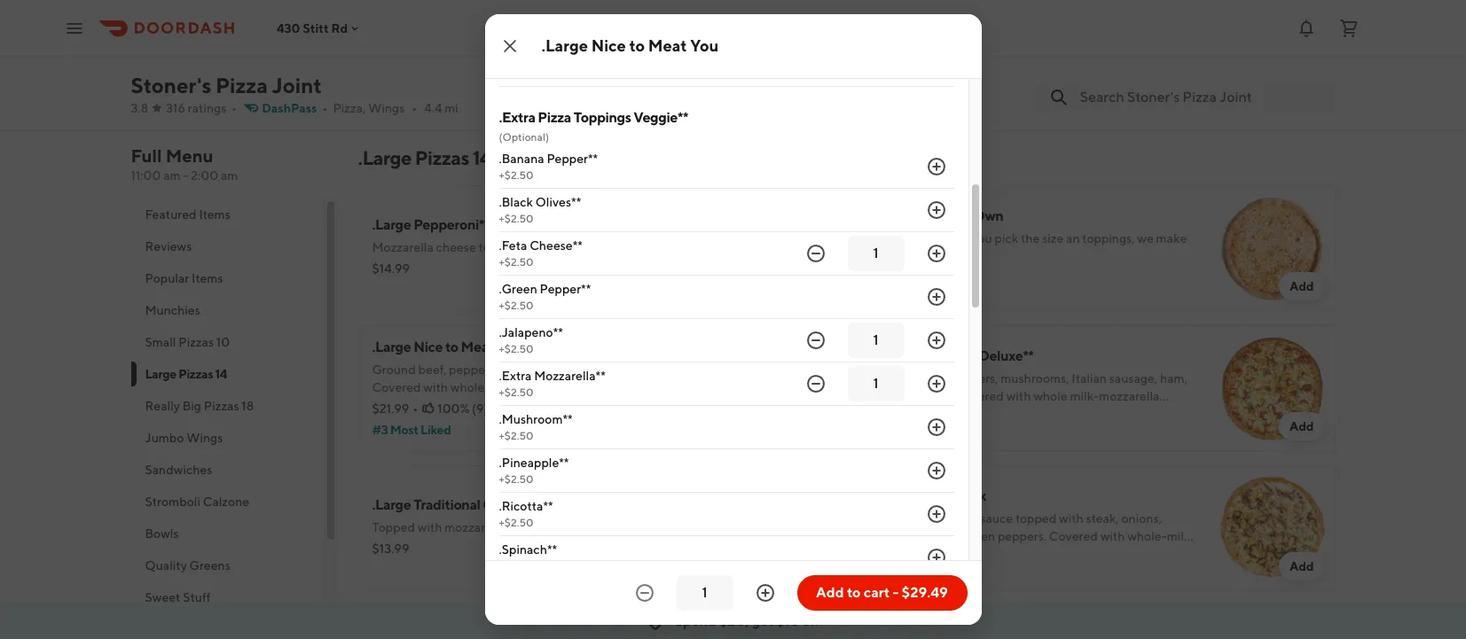 Task type: describe. For each thing, give the bounding box(es) containing it.
items for popular items
[[192, 271, 223, 286]]

.feta cheese** +$2.50
[[499, 239, 583, 269]]

with inside .large pepperoni** mozzarella cheese topped with sliced pepperoni $14.99
[[522, 240, 547, 255]]

.ricotta**
[[499, 500, 553, 514]]

sliced
[[549, 240, 582, 255]]

sandwiches button
[[131, 454, 323, 486]]

pepperoni.
[[892, 389, 953, 404]]

mozzarella inside .large nice to meat you ground beef, pepperoni, italian sausage, ham and bacon. covered with whole milk-mozzarella cheese.
[[516, 381, 577, 395]]

milk inside .large italian steak stoners white garlic sauce topped with steak, onions, mushrooms, and green peppers. covered with whole-milk mozzarella cheese.
[[1167, 530, 1191, 544]]

olives**
[[536, 195, 581, 210]]

$21.99 for $21.99 •
[[372, 402, 409, 416]]

increase quantity by 1 image down 'pepperoni.'
[[926, 417, 947, 438]]

with left taco in the top left of the page
[[372, 47, 397, 61]]

with down 'covered'
[[523, 65, 548, 79]]

green inside .large italian steak stoners white garlic sauce topped with steak, onions, mushrooms, and green peppers. covered with whole-milk mozzarella cheese.
[[963, 530, 995, 544]]

pizzas for .large
[[415, 146, 469, 169]]

.large nice to meat you image
[[714, 326, 840, 452]]

and inside .large italian steak stoners white garlic sauce topped with steak, onions, mushrooms, and green peppers. covered with whole-milk mozzarella cheese.
[[939, 530, 960, 544]]

$20,
[[719, 613, 749, 630]]

meat for .large nice to meat you
[[648, 36, 687, 55]]

stoner's for stoner's pizza sauce topped with beef, jalapenos, sprinkled with taco seasoning, and covered with whole-milk mozzarella cheese. served with a side of lettuce, tomato, sour cream, and buffalo sauce.
[[372, 29, 418, 43]]

liked
[[421, 423, 451, 437]]

• up "#3 most liked"
[[413, 402, 418, 416]]

increase quantity by 1 image up 'pepperoni.'
[[926, 330, 947, 352]]

cheese. inside .large traditional cheese** topped with mozzarella cheese. $13.99
[[508, 521, 551, 535]]

steak,
[[1086, 512, 1119, 526]]

.extra for .extra pizza toppings veggie**
[[499, 109, 535, 126]]

calzone
[[203, 495, 249, 509]]

sauce inside .large italian steak stoners white garlic sauce topped with steak, onions, mushrooms, and green peppers. covered with whole-milk mozzarella cheese.
[[981, 512, 1013, 526]]

open menu image
[[64, 17, 85, 39]]

- inside button
[[893, 585, 899, 601]]

pizza,
[[333, 101, 366, 115]]

pizzas inside button
[[204, 399, 239, 413]]

reviews button
[[131, 231, 323, 263]]

items for featured items
[[199, 208, 230, 222]]

ground
[[372, 363, 416, 377]]

+$2.50 inside .ricotta** +$2.50
[[499, 517, 534, 530]]

bowls
[[145, 527, 179, 541]]

mozzarella inside .large traditional cheese** topped with mozzarella cheese. $13.99
[[445, 521, 505, 535]]

quality greens button
[[131, 550, 323, 582]]

seasoning,
[[427, 47, 486, 61]]

pizzas for small
[[178, 335, 214, 350]]

rd
[[331, 21, 348, 35]]

with left steak,
[[1059, 512, 1084, 526]]

sweet stuff
[[145, 591, 211, 605]]

decrease quantity by 1 image for mozzarella**
[[805, 374, 826, 395]]

quality greens
[[145, 559, 230, 573]]

.extra for .extra mozzarella**
[[499, 369, 532, 383]]

increase quantity by 1 image up .large buffalo chicken** image
[[754, 583, 776, 604]]

1 am from the left
[[163, 169, 181, 183]]

.large traditional cheese** topped with mozzarella cheese. $13.99
[[372, 497, 551, 556]]

mozzarella**
[[534, 369, 606, 383]]

and up mi
[[439, 82, 461, 97]]

with up the side
[[560, 47, 585, 61]]

stoner's for stoner's pizza joint
[[131, 73, 211, 98]]

spend $20, get $15 off
[[675, 613, 820, 630]]

stitt
[[303, 21, 329, 35]]

cheese. inside stoner's pizza sauce topped with beef, jalapenos, sprinkled with taco seasoning, and covered with whole-milk mozzarella cheese. served with a side of lettuce, tomato, sour cream, and buffalo sauce.
[[435, 65, 478, 79]]

.green
[[499, 282, 537, 297]]

and for onions,
[[868, 389, 889, 404]]

greens
[[189, 559, 230, 573]]

pepper** for .green pepper**
[[540, 282, 591, 297]]

bacon.
[[651, 363, 689, 377]]

2 am from the left
[[221, 169, 238, 183]]

whole- inside .large italian steak stoners white garlic sauce topped with steak, onions, mushrooms, and green peppers. covered with whole-milk mozzarella cheese.
[[1128, 530, 1167, 544]]

pizza for stoner's
[[215, 73, 268, 98]]

large build your own let's get creative! you pick the size an toppings, we make the work of art! $12.99
[[868, 208, 1187, 285]]

nice for .large nice to meat you ground beef, pepperoni, italian sausage, ham and bacon. covered with whole milk-mozzarella cheese.
[[414, 339, 443, 356]]

add to cart - $29.49
[[816, 585, 948, 601]]

italian inside .large italian steak stoners white garlic sauce topped with steak, onions, mushrooms, and green peppers. covered with whole-milk mozzarella cheese.
[[909, 488, 949, 505]]

close .large nice to meat you image
[[499, 35, 520, 57]]

.large for .large traditional cheese** topped with mozzarella cheese. $13.99
[[372, 497, 411, 514]]

Item Search search field
[[1080, 88, 1321, 107]]

sprinkled
[[648, 29, 699, 43]]

add for .large italian steak
[[1290, 560, 1314, 574]]

sausage, for meat
[[549, 363, 598, 377]]

with inside .large no brainer deluxe** onions, green peppers, mushrooms, italian sausage, ham, and pepperoni. covered with whole milk-mozzarella cheese.
[[1007, 389, 1031, 404]]

size
[[1042, 232, 1064, 246]]

.large for .large nice to meat you
[[542, 36, 588, 55]]

dashpass •
[[262, 101, 328, 115]]

cheese** inside .feta cheese** +$2.50
[[530, 239, 583, 253]]

really
[[145, 399, 180, 413]]

featured
[[145, 208, 197, 222]]

pepperoni
[[584, 240, 643, 255]]

covered for brainer
[[955, 389, 1004, 404]]

your
[[942, 208, 971, 224]]

1 vertical spatial decrease quantity by 1 image
[[634, 583, 655, 604]]

mozzarella inside .large italian steak stoners white garlic sauce topped with steak, onions, mushrooms, and green peppers. covered with whole-milk mozzarella cheese.
[[868, 547, 929, 562]]

pepper** for .banana pepper**
[[547, 152, 598, 166]]

.ricotta** +$2.50
[[499, 500, 553, 530]]

jumbo
[[145, 431, 184, 445]]

$14.99
[[372, 262, 410, 276]]

.feta
[[499, 239, 527, 253]]

430 stitt rd button
[[277, 21, 362, 35]]

• left pizza,
[[322, 101, 328, 115]]

menu
[[166, 145, 213, 166]]

sausage, for deluxe**
[[1109, 372, 1158, 386]]

+$2.50 inside .green pepper** +$2.50
[[499, 299, 534, 312]]

+$2.50 inside .mushroom** +$2.50
[[499, 430, 534, 443]]

.pineapple** +$2.50
[[499, 456, 569, 486]]

cheese
[[436, 240, 476, 255]]

with inside .large nice to meat you ground beef, pepperoni, italian sausage, ham and bacon. covered with whole milk-mozzarella cheese.
[[423, 381, 448, 395]]

steak
[[951, 488, 986, 505]]

increase quantity by 1 image up "creative!"
[[926, 200, 947, 221]]

increase quantity by 1 image for .ricotta**
[[926, 504, 947, 525]]

.mushroom**
[[499, 413, 573, 427]]

3.8
[[131, 101, 148, 115]]

nice for .large nice to meat you
[[591, 36, 626, 55]]

toppings
[[574, 109, 631, 126]]

#3
[[372, 423, 388, 437]]

.large nice to meat you ground beef, pepperoni, italian sausage, ham and bacon. covered with whole milk-mozzarella cheese.
[[372, 339, 689, 395]]

increase quantity by 1 image up build
[[926, 156, 947, 178]]

2:00
[[191, 169, 218, 183]]

of inside stoner's pizza sauce topped with beef, jalapenos, sprinkled with taco seasoning, and covered with whole-milk mozzarella cheese. served with a side of lettuce, tomato, sour cream, and buffalo sauce.
[[585, 65, 596, 79]]

add button for .large italian steak
[[1279, 553, 1325, 581]]

reviews
[[145, 240, 192, 254]]

100% (9)
[[438, 402, 488, 416]]

10
[[216, 335, 230, 350]]

+$2.50 inside .pineapple** +$2.50
[[499, 473, 534, 486]]

onions,
[[1122, 512, 1162, 526]]

stoner's pizza sauce topped with beef, jalapenos, sprinkled with taco seasoning, and covered with whole-milk mozzarella cheese. served with a side of lettuce, tomato, sour cream, and buffalo sauce.
[[372, 29, 699, 97]]

pizzas for large
[[179, 367, 213, 381]]

sauce.
[[506, 82, 541, 97]]

to for .large nice to meat you
[[629, 36, 645, 55]]

stoners
[[868, 512, 911, 526]]

.large nice to meat you dialog
[[485, 0, 982, 640]]

munchies
[[145, 303, 200, 318]]

sauce inside stoner's pizza sauce topped with beef, jalapenos, sprinkled with taco seasoning, and covered with whole-milk mozzarella cheese. served with a side of lettuce, tomato, sour cream, and buffalo sauce.
[[452, 29, 485, 43]]

cheese. inside .large italian steak stoners white garlic sauce topped with steak, onions, mushrooms, and green peppers. covered with whole-milk mozzarella cheese.
[[931, 547, 974, 562]]

.green pepper** +$2.50
[[499, 282, 591, 312]]

$13.99
[[372, 542, 409, 556]]

increase quantity by 1 image down no in the bottom right of the page
[[926, 374, 947, 395]]

art!
[[933, 249, 953, 263]]

popular items
[[145, 271, 223, 286]]

garlic
[[947, 512, 978, 526]]

covered inside .large italian steak stoners white garlic sauce topped with steak, onions, mushrooms, and green peppers. covered with whole-milk mozzarella cheese.
[[1049, 530, 1098, 544]]

let's
[[868, 232, 895, 246]]

increase quantity by 1 image down art!
[[926, 287, 947, 308]]

meat for .large nice to meat you ground beef, pepperoni, italian sausage, ham and bacon. covered with whole milk-mozzarella cheese.
[[461, 339, 494, 356]]

sour
[[372, 82, 396, 97]]

we
[[1137, 232, 1154, 246]]

430
[[277, 21, 300, 35]]

(9)
[[472, 402, 488, 416]]

stromboli calzone
[[145, 495, 249, 509]]

$29.49
[[902, 585, 948, 601]]

mozzarella inside .large no brainer deluxe** onions, green peppers, mushrooms, italian sausage, ham, and pepperoni. covered with whole milk-mozzarella cheese.
[[1099, 389, 1160, 404]]

to for .large nice to meat you ground beef, pepperoni, italian sausage, ham and bacon. covered with whole milk-mozzarella cheese.
[[445, 339, 458, 356]]

$12.99
[[868, 271, 905, 285]]

0 vertical spatial the
[[1021, 232, 1040, 246]]

veggie**
[[634, 109, 688, 126]]

0 horizontal spatial get
[[752, 613, 774, 630]]

white
[[913, 512, 945, 526]]

add button for .large no brainer deluxe**
[[1279, 412, 1325, 441]]

pick
[[995, 232, 1018, 246]]

onions,
[[868, 372, 912, 386]]

+$2.50 inside .extra mozzarella** +$2.50
[[499, 386, 534, 399]]

.spinach** +$2.50
[[499, 543, 557, 573]]



Task type: vqa. For each thing, say whether or not it's contained in the screenshot.


Task type: locate. For each thing, give the bounding box(es) containing it.
decrease quantity by 1 image
[[805, 243, 826, 265], [805, 374, 826, 395]]

a
[[550, 65, 557, 79]]

with left sliced
[[522, 240, 547, 255]]

pizza for .extra
[[538, 109, 571, 126]]

you for .large nice to meat you
[[690, 36, 719, 55]]

.large inside .large traditional cheese** topped with mozzarella cheese. $13.99
[[372, 497, 411, 514]]

0 horizontal spatial of
[[585, 65, 596, 79]]

you for .large nice to meat you ground beef, pepperoni, italian sausage, ham and bacon. covered with whole milk-mozzarella cheese.
[[496, 339, 520, 356]]

1 horizontal spatial beef,
[[558, 29, 586, 43]]

wings
[[368, 101, 405, 115], [187, 431, 223, 445]]

stoner's up 316
[[131, 73, 211, 98]]

pizzas left 14 at bottom left
[[179, 367, 213, 381]]

of inside large build your own let's get creative! you pick the size an toppings, we make the work of art! $12.99
[[920, 249, 931, 263]]

stromboli
[[145, 495, 200, 509]]

-
[[183, 169, 188, 183], [893, 585, 899, 601]]

decrease quantity by 1 image inside '.extra pizza toppings veggie**' group
[[805, 330, 826, 352]]

am
[[163, 169, 181, 183], [221, 169, 238, 183]]

1 horizontal spatial nice
[[591, 36, 626, 55]]

1 horizontal spatial milk
[[1167, 530, 1191, 544]]

+$2.50 inside .spinach** +$2.50
[[499, 560, 534, 573]]

wings for pizza,
[[368, 101, 405, 115]]

topped inside .large italian steak stoners white garlic sauce topped with steak, onions, mushrooms, and green peppers. covered with whole-milk mozzarella cheese.
[[1016, 512, 1057, 526]]

ratings
[[188, 101, 226, 115]]

0 horizontal spatial mushrooms,
[[868, 530, 936, 544]]

1 vertical spatial sauce
[[981, 512, 1013, 526]]

cheese. down seasoning,
[[435, 65, 478, 79]]

large for build
[[868, 208, 904, 224]]

1 horizontal spatial meat
[[648, 36, 687, 55]]

.spinach**
[[499, 543, 557, 557]]

add for large build your own
[[1290, 279, 1314, 294]]

.large up the side
[[542, 36, 588, 55]]

.large inside dialog
[[542, 36, 588, 55]]

1 vertical spatial items
[[192, 271, 223, 286]]

with up 100%
[[423, 381, 448, 395]]

served
[[481, 65, 520, 79]]

.large buffalo chicken** image
[[714, 606, 840, 640]]

pizza
[[421, 29, 450, 43]]

2 horizontal spatial covered
[[1049, 530, 1098, 544]]

add
[[794, 77, 818, 91], [1290, 279, 1314, 294], [1290, 420, 1314, 434], [794, 560, 818, 574], [1290, 560, 1314, 574], [816, 585, 844, 601]]

you inside large build your own let's get creative! you pick the size an toppings, we make the work of art! $12.99
[[971, 232, 992, 246]]

+$2.50 down .feta
[[499, 256, 534, 269]]

1 vertical spatial mushrooms,
[[868, 530, 936, 544]]

2 decrease quantity by 1 image from the top
[[805, 374, 826, 395]]

0 horizontal spatial green
[[914, 372, 947, 386]]

current quantity is 1 number field for .jalapeno**
[[858, 331, 894, 351]]

green up 'pepperoni.'
[[914, 372, 947, 386]]

2 .extra from the top
[[499, 369, 532, 383]]

1 vertical spatial wings
[[187, 431, 223, 445]]

0 vertical spatial items
[[199, 208, 230, 222]]

items
[[199, 208, 230, 222], [192, 271, 223, 286]]

0 vertical spatial increase quantity by 1 image
[[926, 461, 947, 482]]

meat up tomato, in the top of the page
[[648, 36, 687, 55]]

0 vertical spatial beef,
[[558, 29, 586, 43]]

+$2.50 down ".banana"
[[499, 169, 534, 182]]

1 vertical spatial large
[[145, 367, 176, 381]]

4 +$2.50 from the top
[[499, 299, 534, 312]]

.large italian steak image
[[1210, 466, 1335, 592]]

1 horizontal spatial milk-
[[1070, 389, 1099, 404]]

1 vertical spatial whole-
[[1128, 530, 1167, 544]]

beef,
[[558, 29, 586, 43], [418, 363, 446, 377]]

italian
[[513, 363, 547, 377]]

nice up ground
[[414, 339, 443, 356]]

pizzas
[[415, 146, 469, 169], [178, 335, 214, 350], [179, 367, 213, 381], [204, 399, 239, 413]]

mushrooms, down deluxe** at the right
[[1001, 372, 1069, 386]]

covered down peppers,
[[955, 389, 1004, 404]]

own
[[973, 208, 1004, 224]]

meat inside dialog
[[648, 36, 687, 55]]

sauce up peppers.
[[981, 512, 1013, 526]]

.NO Italian Sausage** checkbox
[[499, 19, 515, 35]]

increase quantity by 1 image for .pineapple**
[[926, 461, 947, 482]]

- left '2:00'
[[183, 169, 188, 183]]

.large pepperoni** image
[[714, 185, 840, 311]]

+$2.50 down .pineapple**
[[499, 473, 534, 486]]

stuff
[[183, 591, 211, 605]]

whole- down onions,
[[1128, 530, 1167, 544]]

1 vertical spatial cheese**
[[483, 497, 541, 514]]

0 horizontal spatial beef,
[[418, 363, 446, 377]]

sausage, inside .large nice to meat you ground beef, pepperoni, italian sausage, ham and bacon. covered with whole milk-mozzarella cheese.
[[549, 363, 598, 377]]

0 vertical spatial -
[[183, 169, 188, 183]]

1 horizontal spatial decrease quantity by 1 image
[[805, 330, 826, 352]]

cheese** inside .large traditional cheese** topped with mozzarella cheese. $13.99
[[483, 497, 541, 514]]

with up 'covered'
[[531, 29, 555, 43]]

1 horizontal spatial mushrooms,
[[1001, 372, 1069, 386]]

am right '2:00'
[[221, 169, 238, 183]]

covered for to
[[372, 381, 421, 395]]

increase quantity by 1 image
[[926, 461, 947, 482], [926, 504, 947, 525], [926, 548, 947, 569]]

cheese. inside .large no brainer deluxe** onions, green peppers, mushrooms, italian sausage, ham, and pepperoni. covered with whole milk-mozzarella cheese.
[[868, 407, 911, 421]]

1 horizontal spatial green
[[963, 530, 995, 544]]

1 increase quantity by 1 image from the top
[[926, 461, 947, 482]]

joint
[[272, 73, 322, 98]]

topped inside .large pepperoni** mozzarella cheese topped with sliced pepperoni $14.99
[[479, 240, 520, 255]]

0 vertical spatial decrease quantity by 1 image
[[805, 243, 826, 265]]

increase quantity by 1 image right work
[[926, 243, 947, 265]]

1 vertical spatial topped
[[479, 240, 520, 255]]

.large down 'pizza, wings • 4.4 mi'
[[358, 146, 412, 169]]

an
[[1066, 232, 1080, 246]]

1 vertical spatial green
[[963, 530, 995, 544]]

italian left ham,
[[1072, 372, 1107, 386]]

+$2.50 down .jalapeno**
[[499, 343, 534, 356]]

0 horizontal spatial to
[[445, 339, 458, 356]]

cheese. down "garlic"
[[931, 547, 974, 562]]

and inside .large no brainer deluxe** onions, green peppers, mushrooms, italian sausage, ham, and pepperoni. covered with whole milk-mozzarella cheese.
[[868, 389, 889, 404]]

0 horizontal spatial you
[[496, 339, 520, 356]]

pizzas left 18
[[204, 399, 239, 413]]

1 horizontal spatial whole
[[1034, 389, 1068, 404]]

big
[[182, 399, 201, 413]]

• down the stoner's pizza joint
[[232, 101, 237, 115]]

milk- for meat
[[487, 381, 516, 395]]

you inside .large nice to meat you ground beef, pepperoni, italian sausage, ham and bacon. covered with whole milk-mozzarella cheese.
[[496, 339, 520, 356]]

toppings,
[[1083, 232, 1135, 246]]

whole for meat
[[450, 381, 485, 395]]

and inside .large nice to meat you ground beef, pepperoni, italian sausage, ham and bacon. covered with whole milk-mozzarella cheese.
[[627, 363, 648, 377]]

1 vertical spatial get
[[752, 613, 774, 630]]

0 vertical spatial topped
[[487, 29, 528, 43]]

pizzas left 14"
[[415, 146, 469, 169]]

+$2.50 down .spinach**
[[499, 560, 534, 573]]

pizzas inside button
[[178, 335, 214, 350]]

stoner's inside stoner's pizza sauce topped with beef, jalapenos, sprinkled with taco seasoning, and covered with whole-milk mozzarella cheese. served with a side of lettuce, tomato, sour cream, and buffalo sauce.
[[372, 29, 418, 43]]

covered inside .large no brainer deluxe** onions, green peppers, mushrooms, italian sausage, ham, and pepperoni. covered with whole milk-mozzarella cheese.
[[955, 389, 1004, 404]]

.large bbq chicken** image
[[1210, 606, 1335, 640]]

decrease quantity by 1 image
[[805, 330, 826, 352], [634, 583, 655, 604]]

2 increase quantity by 1 image from the top
[[926, 504, 947, 525]]

.extra inside .extra mozzarella** +$2.50
[[499, 369, 532, 383]]

whole- inside stoner's pizza sauce topped with beef, jalapenos, sprinkled with taco seasoning, and covered with whole-milk mozzarella cheese. served with a side of lettuce, tomato, sour cream, and buffalo sauce.
[[587, 47, 627, 61]]

whole inside .large no brainer deluxe** onions, green peppers, mushrooms, italian sausage, ham, and pepperoni. covered with whole milk-mozzarella cheese.
[[1034, 389, 1068, 404]]

- right cart
[[893, 585, 899, 601]]

and for with
[[488, 47, 510, 61]]

3 increase quantity by 1 image from the top
[[926, 548, 947, 569]]

.large for .large italian steak stoners white garlic sauce topped with steak, onions, mushrooms, and green peppers. covered with whole-milk mozzarella cheese.
[[868, 488, 907, 505]]

pizzas left 10
[[178, 335, 214, 350]]

.large up ground
[[372, 339, 411, 356]]

and down "garlic"
[[939, 530, 960, 544]]

green down "garlic"
[[963, 530, 995, 544]]

+$2.50
[[499, 169, 534, 182], [499, 212, 534, 226], [499, 256, 534, 269], [499, 299, 534, 312], [499, 343, 534, 356], [499, 386, 534, 399], [499, 430, 534, 443], [499, 473, 534, 486], [499, 517, 534, 530], [499, 560, 534, 573]]

add inside button
[[816, 585, 844, 601]]

ham
[[600, 363, 625, 377]]

build
[[906, 208, 939, 224]]

add button for large build your own
[[1279, 272, 1325, 301]]

.NO Pepperoni** checkbox
[[499, 59, 515, 75]]

green inside .large no brainer deluxe** onions, green peppers, mushrooms, italian sausage, ham, and pepperoni. covered with whole milk-mozzarella cheese.
[[914, 372, 947, 386]]

0 horizontal spatial sauce
[[452, 29, 485, 43]]

pepper** inside .green pepper** +$2.50
[[540, 282, 591, 297]]

1 horizontal spatial am
[[221, 169, 238, 183]]

+$2.50 inside .feta cheese** +$2.50
[[499, 256, 534, 269]]

stoner's up taco in the top left of the page
[[372, 29, 418, 43]]

and down onions,
[[868, 389, 889, 404]]

0 horizontal spatial $21.99
[[372, 402, 409, 416]]

1 +$2.50 from the top
[[499, 169, 534, 182]]

0 vertical spatial $21.99
[[372, 402, 409, 416]]

11:00
[[131, 169, 161, 183]]

whole down deluxe** at the right
[[1034, 389, 1068, 404]]

• left 4.4
[[412, 101, 417, 115]]

1 vertical spatial italian
[[909, 488, 949, 505]]

italian
[[1072, 372, 1107, 386], [909, 488, 949, 505]]

2 vertical spatial increase quantity by 1 image
[[926, 548, 947, 569]]

9 +$2.50 from the top
[[499, 517, 534, 530]]

creative!
[[919, 232, 968, 246]]

wings inside the jumbo wings button
[[187, 431, 223, 445]]

get inside large build your own let's get creative! you pick the size an toppings, we make the work of art! $12.99
[[897, 232, 916, 246]]

1 vertical spatial of
[[920, 249, 931, 263]]

+$2.50 inside '.banana pepper** +$2.50'
[[499, 169, 534, 182]]

$21.99 for $21.99
[[868, 551, 905, 565]]

pepper** inside '.banana pepper** +$2.50'
[[547, 152, 598, 166]]

$21.99 •
[[372, 402, 418, 416]]

.large italian steak stoners white garlic sauce topped with steak, onions, mushrooms, and green peppers. covered with whole-milk mozzarella cheese.
[[868, 488, 1191, 562]]

the
[[1021, 232, 1040, 246], [868, 249, 887, 263]]

full
[[131, 145, 162, 166]]

beef, inside stoner's pizza sauce topped with beef, jalapenos, sprinkled with taco seasoning, and covered with whole-milk mozzarella cheese. served with a side of lettuce, tomato, sour cream, and buffalo sauce.
[[558, 29, 586, 43]]

.extra pizza toppings veggie** (optional)
[[499, 109, 688, 144]]

18
[[242, 399, 254, 413]]

0 horizontal spatial italian
[[909, 488, 949, 505]]

6 +$2.50 from the top
[[499, 386, 534, 399]]

+$2.50 down .green
[[499, 299, 534, 312]]

1 vertical spatial beef,
[[418, 363, 446, 377]]

cheese. down .ricotta**
[[508, 521, 551, 535]]

0 vertical spatial nice
[[591, 36, 626, 55]]

1 horizontal spatial covered
[[955, 389, 1004, 404]]

popular items button
[[131, 263, 323, 295]]

1 vertical spatial you
[[971, 232, 992, 246]]

5 +$2.50 from the top
[[499, 343, 534, 356]]

milk- for deluxe**
[[1070, 389, 1099, 404]]

of left art!
[[920, 249, 931, 263]]

.large inside .large no brainer deluxe** onions, green peppers, mushrooms, italian sausage, ham, and pepperoni. covered with whole milk-mozzarella cheese.
[[868, 348, 907, 365]]

0 horizontal spatial decrease quantity by 1 image
[[634, 583, 655, 604]]

increase quantity by 1 image up $29.49
[[926, 548, 947, 569]]

topped up .no pepperoni** option
[[487, 29, 528, 43]]

brainer
[[931, 348, 977, 365]]

of right the side
[[585, 65, 596, 79]]

topped
[[487, 29, 528, 43], [479, 240, 520, 255], [1016, 512, 1057, 526]]

increase quantity by 1 image left "garlic"
[[926, 504, 947, 525]]

316 ratings •
[[166, 101, 237, 115]]

.extra pizza toppings veggie** group
[[499, 108, 954, 640]]

1 vertical spatial stoner's
[[131, 73, 211, 98]]

+$2.50 inside .black olives** +$2.50
[[499, 212, 534, 226]]

1 horizontal spatial -
[[893, 585, 899, 601]]

3 +$2.50 from the top
[[499, 256, 534, 269]]

0 vertical spatial of
[[585, 65, 596, 79]]

1 vertical spatial pizza
[[538, 109, 571, 126]]

to up pepperoni,
[[445, 339, 458, 356]]

taco
[[399, 47, 424, 61]]

italian up white
[[909, 488, 949, 505]]

1 horizontal spatial $21.99
[[868, 551, 905, 565]]

$21.99 up add to cart - $29.49
[[868, 551, 905, 565]]

0 horizontal spatial the
[[868, 249, 887, 263]]

+$2.50 down .ricotta**
[[499, 517, 534, 530]]

cream,
[[399, 82, 437, 97]]

cheese** down .pineapple** +$2.50
[[483, 497, 541, 514]]

the left size
[[1021, 232, 1040, 246]]

beef, up the side
[[558, 29, 586, 43]]

.small taco image
[[714, 0, 840, 109]]

0 horizontal spatial am
[[163, 169, 181, 183]]

.large for .large nice to meat you ground beef, pepperoni, italian sausage, ham and bacon. covered with whole milk-mozzarella cheese.
[[372, 339, 411, 356]]

+$2.50 down .mushroom** at the bottom left of page
[[499, 430, 534, 443]]

.large inside .large pepperoni** mozzarella cheese topped with sliced pepperoni $14.99
[[372, 216, 411, 233]]

you inside .large nice to meat you dialog
[[690, 36, 719, 55]]

covered down ground
[[372, 381, 421, 395]]

mozzarella
[[372, 65, 433, 79], [516, 381, 577, 395], [1099, 389, 1160, 404], [445, 521, 505, 535], [868, 547, 929, 562]]

.extra up (optional) at left top
[[499, 109, 535, 126]]

items down the reviews button
[[192, 271, 223, 286]]

$21.99 up #3
[[372, 402, 409, 416]]

jumbo wings button
[[131, 422, 323, 454]]

0 horizontal spatial whole
[[450, 381, 485, 395]]

pepper** down the .extra pizza toppings veggie** (optional) in the left top of the page
[[547, 152, 598, 166]]

meat inside .large nice to meat you ground beef, pepperoni, italian sausage, ham and bacon. covered with whole milk-mozzarella cheese.
[[461, 339, 494, 356]]

increase quantity by 1 image
[[926, 156, 947, 178], [926, 200, 947, 221], [926, 243, 947, 265], [926, 287, 947, 308], [926, 330, 947, 352], [926, 374, 947, 395], [926, 417, 947, 438], [754, 583, 776, 604]]

large build your own image
[[1210, 185, 1335, 311]]

with
[[531, 29, 555, 43], [372, 47, 397, 61], [560, 47, 585, 61], [523, 65, 548, 79], [522, 240, 547, 255], [423, 381, 448, 395], [1007, 389, 1031, 404], [1059, 512, 1084, 526], [418, 521, 442, 535], [1101, 530, 1125, 544]]

10 +$2.50 from the top
[[499, 560, 534, 573]]

0 vertical spatial sauce
[[452, 29, 485, 43]]

italian inside .large no brainer deluxe** onions, green peppers, mushrooms, italian sausage, ham, and pepperoni. covered with whole milk-mozzarella cheese.
[[1072, 372, 1107, 386]]

work
[[889, 249, 917, 263]]

.large inside .large nice to meat you ground beef, pepperoni, italian sausage, ham and bacon. covered with whole milk-mozzarella cheese.
[[372, 339, 411, 356]]

0 vertical spatial mushrooms,
[[1001, 372, 1069, 386]]

nice up lettuce,
[[591, 36, 626, 55]]

am right 11:00
[[163, 169, 181, 183]]

2 horizontal spatial you
[[971, 232, 992, 246]]

whole down pepperoni,
[[450, 381, 485, 395]]

2 horizontal spatial to
[[847, 585, 861, 601]]

.large inside .large italian steak stoners white garlic sauce topped with steak, onions, mushrooms, and green peppers. covered with whole-milk mozzarella cheese.
[[868, 488, 907, 505]]

+$2.50 inside .jalapeno** +$2.50
[[499, 343, 534, 356]]

0 items, open order cart image
[[1339, 17, 1360, 39]]

0 horizontal spatial milk-
[[487, 381, 516, 395]]

0 vertical spatial meat
[[648, 36, 687, 55]]

small pizzas 10 button
[[131, 326, 323, 358]]

1 vertical spatial nice
[[414, 339, 443, 356]]

with down steak,
[[1101, 530, 1125, 544]]

0 vertical spatial italian
[[1072, 372, 1107, 386]]

pepperoni**
[[414, 216, 489, 233]]

to
[[629, 36, 645, 55], [445, 339, 458, 356], [847, 585, 861, 601]]

dashpass
[[262, 101, 317, 115]]

.large up topped
[[372, 497, 411, 514]]

make
[[1156, 232, 1187, 246]]

0 vertical spatial cheese**
[[530, 239, 583, 253]]

0 vertical spatial green
[[914, 372, 947, 386]]

7 +$2.50 from the top
[[499, 430, 534, 443]]

decrease quantity by 1 image for cheese**
[[805, 243, 826, 265]]

peppers.
[[998, 530, 1047, 544]]

mi
[[445, 101, 458, 115]]

get up work
[[897, 232, 916, 246]]

0 horizontal spatial wings
[[187, 431, 223, 445]]

milk
[[627, 47, 650, 61], [1167, 530, 1191, 544]]

small pizzas 10
[[145, 335, 230, 350]]

1 vertical spatial to
[[445, 339, 458, 356]]

topped up peppers.
[[1016, 512, 1057, 526]]

covered down steak,
[[1049, 530, 1098, 544]]

with inside .large traditional cheese** topped with mozzarella cheese. $13.99
[[418, 521, 442, 535]]

group
[[499, 0, 954, 87]]

1 vertical spatial decrease quantity by 1 image
[[805, 374, 826, 395]]

sausage, inside .large no brainer deluxe** onions, green peppers, mushrooms, italian sausage, ham, and pepperoni. covered with whole milk-mozzarella cheese.
[[1109, 372, 1158, 386]]

.large no brainer deluxe** image
[[1210, 326, 1335, 452]]

and up served
[[488, 47, 510, 61]]

Current quantity is 1 number field
[[858, 244, 894, 264], [858, 331, 894, 351], [858, 375, 894, 394], [687, 584, 723, 603]]

large up let's
[[868, 208, 904, 224]]

0 vertical spatial large
[[868, 208, 904, 224]]

featured items button
[[131, 199, 323, 231]]

with down deluxe** at the right
[[1007, 389, 1031, 404]]

jalapenos,
[[589, 29, 645, 43]]

to inside .large nice to meat you ground beef, pepperoni, italian sausage, ham and bacon. covered with whole milk-mozzarella cheese.
[[445, 339, 458, 356]]

sausage, left ham
[[549, 363, 598, 377]]

1 horizontal spatial wings
[[368, 101, 405, 115]]

to up lettuce,
[[629, 36, 645, 55]]

decrease quantity by 1 image left let's
[[805, 243, 826, 265]]

0 vertical spatial pizza
[[215, 73, 268, 98]]

.extra
[[499, 109, 535, 126], [499, 369, 532, 383]]

current quantity is 1 number field for .feta cheese**
[[858, 244, 894, 264]]

mushrooms,
[[1001, 372, 1069, 386], [868, 530, 936, 544]]

0 horizontal spatial covered
[[372, 381, 421, 395]]

0 vertical spatial to
[[629, 36, 645, 55]]

14
[[215, 367, 227, 381]]

1 decrease quantity by 1 image from the top
[[805, 243, 826, 265]]

add button for .large traditional cheese**
[[783, 553, 829, 581]]

1 horizontal spatial whole-
[[1128, 530, 1167, 544]]

pizza up (optional) at left top
[[538, 109, 571, 126]]

.large for .large pepperoni** mozzarella cheese topped with sliced pepperoni $14.99
[[372, 216, 411, 233]]

8 +$2.50 from the top
[[499, 473, 534, 486]]

0 vertical spatial pepper**
[[547, 152, 598, 166]]

mushrooms, inside .large no brainer deluxe** onions, green peppers, mushrooms, italian sausage, ham, and pepperoni. covered with whole milk-mozzarella cheese.
[[1001, 372, 1069, 386]]

1 horizontal spatial large
[[868, 208, 904, 224]]

0 horizontal spatial -
[[183, 169, 188, 183]]

1 horizontal spatial sauce
[[981, 512, 1013, 526]]

pizza up ratings on the left
[[215, 73, 268, 98]]

munchies button
[[131, 295, 323, 326]]

increase quantity by 1 image for .spinach**
[[926, 548, 947, 569]]

milk- inside .large no brainer deluxe** onions, green peppers, mushrooms, italian sausage, ham, and pepperoni. covered with whole milk-mozzarella cheese.
[[1070, 389, 1099, 404]]

and for you
[[627, 363, 648, 377]]

the down let's
[[868, 249, 887, 263]]

0 horizontal spatial whole-
[[587, 47, 627, 61]]

.black olives** +$2.50
[[499, 195, 581, 226]]

.large for .large no brainer deluxe** onions, green peppers, mushrooms, italian sausage, ham, and pepperoni. covered with whole milk-mozzarella cheese.
[[868, 348, 907, 365]]

large down small
[[145, 367, 176, 381]]

.mushroom** +$2.50
[[499, 413, 573, 443]]

large pizzas 14
[[145, 367, 227, 381]]

0 horizontal spatial nice
[[414, 339, 443, 356]]

add button
[[783, 70, 829, 98], [1279, 272, 1325, 301], [1279, 412, 1325, 441], [783, 553, 829, 581], [1279, 553, 1325, 581]]

covered inside .large nice to meat you ground beef, pepperoni, italian sausage, ham and bacon. covered with whole milk-mozzarella cheese.
[[372, 381, 421, 395]]

.extra down .jalapeno** +$2.50
[[499, 369, 532, 383]]

topped inside stoner's pizza sauce topped with beef, jalapenos, sprinkled with taco seasoning, and covered with whole-milk mozzarella cheese. served with a side of lettuce, tomato, sour cream, and buffalo sauce.
[[487, 29, 528, 43]]

430 stitt rd
[[277, 21, 348, 35]]

wings for jumbo
[[187, 431, 223, 445]]

0 vertical spatial whole-
[[587, 47, 627, 61]]

whole inside .large nice to meat you ground beef, pepperoni, italian sausage, ham and bacon. covered with whole milk-mozzarella cheese.
[[450, 381, 485, 395]]

#3 most liked
[[372, 423, 451, 437]]

wings down the really big pizzas 18
[[187, 431, 223, 445]]

1 vertical spatial $21.99
[[868, 551, 905, 565]]

beef, inside .large nice to meat you ground beef, pepperoni, italian sausage, ham and bacon. covered with whole milk-mozzarella cheese.
[[418, 363, 446, 377]]

mushrooms, inside .large italian steak stoners white garlic sauce topped with steak, onions, mushrooms, and green peppers. covered with whole-milk mozzarella cheese.
[[868, 530, 936, 544]]

0 vertical spatial decrease quantity by 1 image
[[805, 330, 826, 352]]

1 horizontal spatial of
[[920, 249, 931, 263]]

0 vertical spatial .extra
[[499, 109, 535, 126]]

1 horizontal spatial pizza
[[538, 109, 571, 126]]

cheese** down .black olives** +$2.50 on the top of page
[[530, 239, 583, 253]]

1 horizontal spatial the
[[1021, 232, 1040, 246]]

0 horizontal spatial milk
[[627, 47, 650, 61]]

0 horizontal spatial large
[[145, 367, 176, 381]]

pepperoni,
[[449, 363, 510, 377]]

.large traditional cheese** image
[[714, 466, 840, 592]]

1 vertical spatial milk
[[1167, 530, 1191, 544]]

to inside button
[[847, 585, 861, 601]]

4.4
[[424, 101, 442, 115]]

covered
[[512, 47, 558, 61]]

notification bell image
[[1296, 17, 1317, 39]]

2 vertical spatial you
[[496, 339, 520, 356]]

1 vertical spatial pepper**
[[540, 282, 591, 297]]

add for .large no brainer deluxe**
[[1290, 420, 1314, 434]]

cheese. down onions,
[[868, 407, 911, 421]]

- inside full menu 11:00 am - 2:00 am
[[183, 169, 188, 183]]

pizza inside the .extra pizza toppings veggie** (optional)
[[538, 109, 571, 126]]

1 vertical spatial -
[[893, 585, 899, 601]]

milk- inside .large nice to meat you ground beef, pepperoni, italian sausage, ham and bacon. covered with whole milk-mozzarella cheese.
[[487, 381, 516, 395]]

1 horizontal spatial stoner's
[[372, 29, 418, 43]]

.large up onions,
[[868, 348, 907, 365]]

.extra inside the .extra pizza toppings veggie** (optional)
[[499, 109, 535, 126]]

large inside large build your own let's get creative! you pick the size an toppings, we make the work of art! $12.99
[[868, 208, 904, 224]]

of
[[585, 65, 596, 79], [920, 249, 931, 263]]

mushrooms, down stoners
[[868, 530, 936, 544]]

1 vertical spatial meat
[[461, 339, 494, 356]]

mozzarella inside stoner's pizza sauce topped with beef, jalapenos, sprinkled with taco seasoning, and covered with whole-milk mozzarella cheese. served with a side of lettuce, tomato, sour cream, and buffalo sauce.
[[372, 65, 433, 79]]

nice inside .large nice to meat you ground beef, pepperoni, italian sausage, ham and bacon. covered with whole milk-mozzarella cheese.
[[414, 339, 443, 356]]

current quantity is 1 number field for .extra mozzarella**
[[858, 375, 894, 394]]

0 horizontal spatial meat
[[461, 339, 494, 356]]

•
[[232, 101, 237, 115], [322, 101, 328, 115], [412, 101, 417, 115], [413, 402, 418, 416]]

cheese. inside .large nice to meat you ground beef, pepperoni, italian sausage, ham and bacon. covered with whole milk-mozzarella cheese.
[[579, 381, 622, 395]]

0 vertical spatial stoner's
[[372, 29, 418, 43]]

pepper** down sliced
[[540, 282, 591, 297]]

2 vertical spatial topped
[[1016, 512, 1057, 526]]

1 vertical spatial .extra
[[499, 369, 532, 383]]

.large up mozzarella
[[372, 216, 411, 233]]

.large for .large pizzas 14"
[[358, 146, 412, 169]]

.large no brainer deluxe** onions, green peppers, mushrooms, italian sausage, ham, and pepperoni. covered with whole milk-mozzarella cheese.
[[868, 348, 1188, 421]]

1 .extra from the top
[[499, 109, 535, 126]]

whole for deluxe**
[[1034, 389, 1068, 404]]

sauce up seasoning,
[[452, 29, 485, 43]]

decrease quantity by 1 image left onions,
[[805, 374, 826, 395]]

really big pizzas 18
[[145, 399, 254, 413]]

cart
[[864, 585, 890, 601]]

add for .large traditional cheese**
[[794, 560, 818, 574]]

2 +$2.50 from the top
[[499, 212, 534, 226]]

milk inside stoner's pizza sauce topped with beef, jalapenos, sprinkled with taco seasoning, and covered with whole-milk mozzarella cheese. served with a side of lettuce, tomato, sour cream, and buffalo sauce.
[[627, 47, 650, 61]]

buffalo
[[463, 82, 503, 97]]

cheese. down ham
[[579, 381, 622, 395]]

whole-
[[587, 47, 627, 61], [1128, 530, 1167, 544]]

nice inside .large nice to meat you dialog
[[591, 36, 626, 55]]

large for pizzas
[[145, 367, 176, 381]]

green
[[914, 372, 947, 386], [963, 530, 995, 544]]

beef, right ground
[[418, 363, 446, 377]]

0 horizontal spatial stoner's
[[131, 73, 211, 98]]



